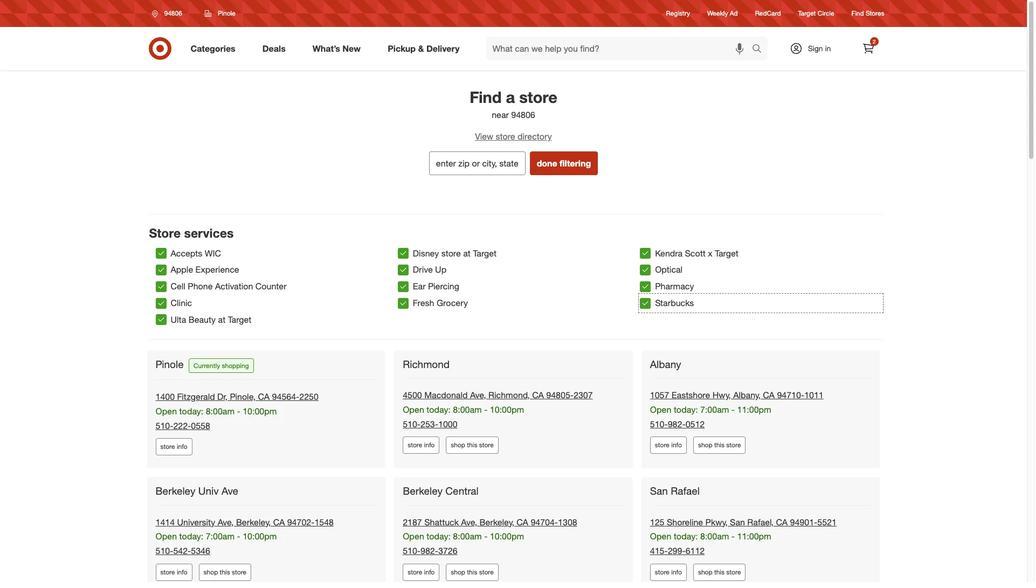 Task type: describe. For each thing, give the bounding box(es) containing it.
currently shopping
[[194, 362, 249, 370]]

510-982-0512 link
[[650, 419, 705, 430]]

phone
[[188, 281, 213, 292]]

ca for albany
[[763, 390, 775, 401]]

piercing
[[428, 281, 459, 292]]

2187 shattuck ave, berkeley, ca 94704-1308 open today: 8:00am - 10:00pm 510-982-3726
[[403, 517, 577, 557]]

apple
[[171, 264, 193, 275]]

what's
[[313, 43, 340, 54]]

cell phone activation counter
[[171, 281, 287, 292]]

Drive Up checkbox
[[398, 265, 409, 275]]

10:00pm for richmond
[[490, 404, 524, 415]]

registry
[[666, 9, 690, 17]]

&
[[418, 43, 424, 54]]

cell
[[171, 281, 185, 292]]

info for albany
[[672, 441, 682, 449]]

open for berkeley central
[[403, 531, 424, 542]]

94710-
[[777, 390, 805, 401]]

2187 shattuck ave, berkeley, ca 94704-1308 link
[[403, 517, 577, 528]]

store down 222-
[[160, 443, 175, 451]]

125
[[650, 517, 665, 528]]

1308
[[558, 517, 577, 528]]

target for ulta beauty at target
[[228, 314, 252, 325]]

search button
[[747, 37, 773, 63]]

Ulta Beauty at Target checkbox
[[156, 315, 166, 325]]

299-
[[668, 546, 686, 557]]

rafael
[[671, 485, 700, 497]]

sign in link
[[781, 37, 848, 60]]

pkwy,
[[706, 517, 728, 528]]

510-982-3726 link
[[403, 546, 458, 557]]

city,
[[482, 158, 497, 169]]

shop for richmond
[[451, 441, 465, 449]]

experience
[[196, 264, 239, 275]]

shop for albany
[[698, 441, 713, 449]]

0512
[[686, 419, 705, 430]]

currently
[[194, 362, 220, 370]]

8:00am inside 125 shoreline pkwy, san rafael, ca 94901-5521 open today: 8:00am - 11:00pm 415-299-6112
[[701, 531, 729, 542]]

store services
[[149, 225, 234, 240]]

drive up
[[413, 264, 447, 275]]

university
[[177, 517, 215, 528]]

253-
[[421, 419, 438, 430]]

shop this store button for berkeley central
[[446, 564, 499, 581]]

view store directory link
[[136, 131, 891, 143]]

94702-
[[287, 517, 315, 528]]

today: for richmond
[[427, 404, 451, 415]]

94806 inside 'find a store near 94806'
[[511, 110, 535, 120]]

pinole,
[[230, 391, 256, 402]]

510- for richmond
[[403, 419, 421, 430]]

open for berkeley univ ave
[[156, 531, 177, 542]]

hwy,
[[713, 390, 731, 401]]

san inside 'san rafael' link
[[650, 485, 668, 497]]

enter
[[436, 158, 456, 169]]

- for albany
[[732, 404, 735, 415]]

store info link for pinole
[[156, 439, 192, 456]]

Fresh Grocery checkbox
[[398, 298, 409, 309]]

categories
[[191, 43, 236, 54]]

store info for san rafael
[[655, 568, 682, 577]]

94901-
[[790, 517, 818, 528]]

ca for berkeley central
[[517, 517, 528, 528]]

shop this store for albany
[[698, 441, 741, 449]]

or
[[472, 158, 480, 169]]

ave
[[222, 485, 238, 497]]

pickup & delivery
[[388, 43, 460, 54]]

982- for berkeley central
[[421, 546, 438, 557]]

1400 fitzgerald dr, pinole, ca 94564-2250 link
[[156, 391, 319, 402]]

albany,
[[734, 390, 761, 401]]

scott
[[685, 248, 706, 259]]

berkeley for berkeley univ ave
[[156, 485, 195, 497]]

shop this store for berkeley central
[[451, 568, 494, 577]]

2187
[[403, 517, 422, 528]]

ave, for berkeley univ ave
[[218, 517, 234, 528]]

berkeley, for berkeley central
[[480, 517, 514, 528]]

redcard link
[[755, 9, 781, 18]]

ca for pinole
[[258, 391, 270, 402]]

store info link for san rafael
[[650, 564, 687, 581]]

8:00am for berkeley central
[[453, 531, 482, 542]]

activation
[[215, 281, 253, 292]]

0 horizontal spatial pinole
[[156, 358, 184, 370]]

shop this store button for albany
[[693, 437, 746, 454]]

shop this store button for berkeley univ ave
[[199, 564, 251, 581]]

clinic
[[171, 298, 192, 309]]

accepts wic
[[171, 248, 221, 259]]

wic
[[205, 248, 221, 259]]

target circle
[[798, 9, 835, 17]]

shop this store button for san rafael
[[693, 564, 746, 581]]

berkeley central
[[403, 485, 479, 497]]

ear
[[413, 281, 426, 292]]

6112
[[686, 546, 705, 557]]

berkeley, for berkeley univ ave
[[236, 517, 271, 528]]

delivery
[[427, 43, 460, 54]]

sign in
[[808, 44, 831, 53]]

store info link for richmond
[[403, 437, 440, 454]]

Accepts WIC checkbox
[[156, 248, 166, 259]]

Kendra Scott x Target checkbox
[[640, 248, 651, 259]]

in
[[825, 44, 831, 53]]

store down 1414 university ave, berkeley, ca 94702-1548 open today: 7:00am - 10:00pm 510-542-5346
[[232, 568, 247, 577]]

grocery
[[437, 298, 468, 309]]

store inside view store directory link
[[496, 131, 515, 142]]

125 shoreline pkwy, san rafael, ca 94901-5521 open today: 8:00am - 11:00pm 415-299-6112
[[650, 517, 837, 557]]

ave, for richmond
[[470, 390, 486, 401]]

1414 university ave, berkeley, ca 94702-1548 link
[[156, 517, 334, 528]]

rafael,
[[748, 517, 774, 528]]

ulta
[[171, 314, 186, 325]]

this for berkeley univ ave
[[220, 568, 230, 577]]

fresh
[[413, 298, 434, 309]]

san inside 125 shoreline pkwy, san rafael, ca 94901-5521 open today: 8:00am - 11:00pm 415-299-6112
[[730, 517, 745, 528]]

redcard
[[755, 9, 781, 17]]

berkeley central link
[[403, 485, 481, 498]]

dr,
[[217, 391, 228, 402]]

enter zip or city, state
[[436, 158, 519, 169]]

berkeley univ ave link
[[156, 485, 241, 498]]

- for berkeley central
[[484, 531, 488, 542]]

store info link for berkeley univ ave
[[156, 564, 192, 581]]

store info link for albany
[[650, 437, 687, 454]]

store info for richmond
[[408, 441, 435, 449]]

san rafael
[[650, 485, 700, 497]]

albany link
[[650, 358, 684, 371]]

7:00am for albany
[[701, 404, 729, 415]]

find stores
[[852, 9, 885, 17]]

x
[[708, 248, 713, 259]]

find for a
[[470, 87, 502, 107]]

4500 macdonald ave, richmond, ca 94805-2307 open today: 8:00am - 10:00pm 510-253-1000
[[403, 390, 593, 430]]

disney
[[413, 248, 439, 259]]

store down '415-'
[[655, 568, 670, 577]]

pinole inside dropdown button
[[218, 9, 236, 17]]

Optical checkbox
[[640, 265, 651, 275]]

store down 4500 macdonald ave, richmond, ca 94805-2307 open today: 8:00am - 10:00pm 510-253-1000
[[479, 441, 494, 449]]

Disney store at Target checkbox
[[398, 248, 409, 259]]

target circle link
[[798, 9, 835, 18]]

richmond,
[[489, 390, 530, 401]]

target for disney store at target
[[473, 248, 497, 259]]

pickup
[[388, 43, 416, 54]]

shoreline
[[667, 517, 703, 528]]

510-542-5346 link
[[156, 546, 210, 557]]

open inside 125 shoreline pkwy, san rafael, ca 94901-5521 open today: 8:00am - 11:00pm 415-299-6112
[[650, 531, 672, 542]]

store down 125 shoreline pkwy, san rafael, ca 94901-5521 open today: 8:00am - 11:00pm 415-299-6112
[[727, 568, 741, 577]]

view
[[475, 131, 493, 142]]



Task type: locate. For each thing, give the bounding box(es) containing it.
982- down eastshore
[[668, 419, 686, 430]]

shop this store for berkeley univ ave
[[204, 568, 247, 577]]

- down 1057 eastshore hwy, albany, ca 94710-1011 link
[[732, 404, 735, 415]]

open down 1057
[[650, 404, 672, 415]]

ca left "94805-"
[[532, 390, 544, 401]]

1 horizontal spatial at
[[463, 248, 471, 259]]

berkeley up the 2187 at the left bottom of the page
[[403, 485, 443, 497]]

info down 299- at the right of page
[[672, 568, 682, 577]]

11:00pm
[[737, 404, 772, 415], [737, 531, 772, 542]]

0 horizontal spatial san
[[650, 485, 668, 497]]

info down 510-982-3726 link
[[424, 568, 435, 577]]

info for richmond
[[424, 441, 435, 449]]

- inside the 2187 shattuck ave, berkeley, ca 94704-1308 open today: 8:00am - 10:00pm 510-982-3726
[[484, 531, 488, 542]]

8:00am down dr,
[[206, 406, 235, 417]]

san
[[650, 485, 668, 497], [730, 517, 745, 528]]

510- for berkeley univ ave
[[156, 546, 173, 557]]

today: down fitzgerald
[[179, 406, 203, 417]]

1 berkeley from the left
[[156, 485, 195, 497]]

store info for albany
[[655, 441, 682, 449]]

ave, inside the 2187 shattuck ave, berkeley, ca 94704-1308 open today: 8:00am - 10:00pm 510-982-3726
[[461, 517, 477, 528]]

kendra scott x target
[[655, 248, 739, 259]]

central
[[446, 485, 479, 497]]

1 vertical spatial at
[[218, 314, 226, 325]]

ca inside 1400 fitzgerald dr, pinole, ca 94564-2250 open today: 8:00am - 10:00pm 510-222-0558
[[258, 391, 270, 402]]

shop this store down 5346
[[204, 568, 247, 577]]

store down 1057 eastshore hwy, albany, ca 94710-1011 open today: 7:00am - 11:00pm 510-982-0512
[[727, 441, 741, 449]]

1 horizontal spatial find
[[852, 9, 864, 17]]

- down 1414 university ave, berkeley, ca 94702-1548 link
[[237, 531, 240, 542]]

today:
[[427, 404, 451, 415], [674, 404, 698, 415], [179, 406, 203, 417], [179, 531, 203, 542], [427, 531, 451, 542], [674, 531, 698, 542]]

open inside 1400 fitzgerald dr, pinole, ca 94564-2250 open today: 8:00am - 10:00pm 510-222-0558
[[156, 406, 177, 417]]

today: down macdonald at the bottom left
[[427, 404, 451, 415]]

ave, right 'shattuck'
[[461, 517, 477, 528]]

store
[[149, 225, 181, 240]]

find up near
[[470, 87, 502, 107]]

info down '542-'
[[177, 568, 187, 577]]

target
[[798, 9, 816, 17], [473, 248, 497, 259], [715, 248, 739, 259], [228, 314, 252, 325]]

new
[[343, 43, 361, 54]]

ave, for berkeley central
[[461, 517, 477, 528]]

this down 4500 macdonald ave, richmond, ca 94805-2307 open today: 8:00am - 10:00pm 510-253-1000
[[467, 441, 477, 449]]

store up up
[[442, 248, 461, 259]]

1 vertical spatial find
[[470, 87, 502, 107]]

0 horizontal spatial 7:00am
[[206, 531, 235, 542]]

shop this store button for richmond
[[446, 437, 499, 454]]

store info link down 510-982-0512 link
[[650, 437, 687, 454]]

94806 left pinole dropdown button
[[164, 9, 182, 17]]

Apple Experience checkbox
[[156, 265, 166, 275]]

done filtering
[[537, 158, 591, 169]]

shop this store button down 0512
[[693, 437, 746, 454]]

shop for berkeley univ ave
[[204, 568, 218, 577]]

Pharmacy checkbox
[[640, 281, 651, 292]]

find for stores
[[852, 9, 864, 17]]

open down the 2187 at the left bottom of the page
[[403, 531, 424, 542]]

ca left 94704-
[[517, 517, 528, 528]]

What can we help you find? suggestions appear below search field
[[486, 37, 755, 60]]

1 vertical spatial 7:00am
[[206, 531, 235, 542]]

94806
[[164, 9, 182, 17], [511, 110, 535, 120]]

directory
[[518, 131, 552, 142]]

open inside 1057 eastshore hwy, albany, ca 94710-1011 open today: 7:00am - 11:00pm 510-982-0512
[[650, 404, 672, 415]]

10:00pm down pinole,
[[243, 406, 277, 417]]

0 horizontal spatial 94806
[[164, 9, 182, 17]]

8:00am
[[453, 404, 482, 415], [206, 406, 235, 417], [453, 531, 482, 542], [701, 531, 729, 542]]

disney store at target
[[413, 248, 497, 259]]

shop this store button down 3726
[[446, 564, 499, 581]]

1 vertical spatial pinole
[[156, 358, 184, 370]]

ca right pinole,
[[258, 391, 270, 402]]

8:00am up 1000
[[453, 404, 482, 415]]

415-299-6112 link
[[650, 546, 705, 557]]

store info down '542-'
[[160, 568, 187, 577]]

ca left 94702- at left bottom
[[273, 517, 285, 528]]

services
[[184, 225, 234, 240]]

1 11:00pm from the top
[[737, 404, 772, 415]]

0 vertical spatial 94806
[[164, 9, 182, 17]]

info down 222-
[[177, 443, 187, 451]]

at right disney
[[463, 248, 471, 259]]

- for berkeley univ ave
[[237, 531, 240, 542]]

542-
[[173, 546, 191, 557]]

8:00am inside 1400 fitzgerald dr, pinole, ca 94564-2250 open today: 8:00am - 10:00pm 510-222-0558
[[206, 406, 235, 417]]

7:00am for berkeley univ ave
[[206, 531, 235, 542]]

berkeley for berkeley central
[[403, 485, 443, 497]]

today: down shoreline
[[674, 531, 698, 542]]

10:00pm down 2187 shattuck ave, berkeley, ca 94704-1308 link
[[490, 531, 524, 542]]

10:00pm inside the 2187 shattuck ave, berkeley, ca 94704-1308 open today: 8:00am - 10:00pm 510-982-3726
[[490, 531, 524, 542]]

store services group
[[156, 245, 883, 328]]

7:00am
[[701, 404, 729, 415], [206, 531, 235, 542]]

510- inside 1414 university ave, berkeley, ca 94702-1548 open today: 7:00am - 10:00pm 510-542-5346
[[156, 546, 173, 557]]

pinole up categories "link"
[[218, 9, 236, 17]]

filtering
[[560, 158, 591, 169]]

store info for berkeley univ ave
[[160, 568, 187, 577]]

510- down the 2187 at the left bottom of the page
[[403, 546, 421, 557]]

1548
[[315, 517, 334, 528]]

- inside 1400 fitzgerald dr, pinole, ca 94564-2250 open today: 8:00am - 10:00pm 510-222-0558
[[237, 406, 240, 417]]

ca inside 1057 eastshore hwy, albany, ca 94710-1011 open today: 7:00am - 11:00pm 510-982-0512
[[763, 390, 775, 401]]

berkeley,
[[236, 517, 271, 528], [480, 517, 514, 528]]

find inside 'find a store near 94806'
[[470, 87, 502, 107]]

today: for albany
[[674, 404, 698, 415]]

shop this store button
[[446, 437, 499, 454], [693, 437, 746, 454], [199, 564, 251, 581], [446, 564, 499, 581], [693, 564, 746, 581]]

Clinic checkbox
[[156, 298, 166, 309]]

richmond link
[[403, 358, 452, 371]]

ca inside 1414 university ave, berkeley, ca 94702-1548 open today: 7:00am - 10:00pm 510-542-5346
[[273, 517, 285, 528]]

7:00am up 5346
[[206, 531, 235, 542]]

store down 510-982-0512 link
[[655, 441, 670, 449]]

0 vertical spatial pinole
[[218, 9, 236, 17]]

8:00am for richmond
[[453, 404, 482, 415]]

0 vertical spatial 982-
[[668, 419, 686, 430]]

Starbucks checkbox
[[640, 298, 651, 309]]

berkeley, down ave
[[236, 517, 271, 528]]

info down the 253-
[[424, 441, 435, 449]]

2 11:00pm from the top
[[737, 531, 772, 542]]

shop for berkeley central
[[451, 568, 465, 577]]

shop this store
[[451, 441, 494, 449], [698, 441, 741, 449], [204, 568, 247, 577], [451, 568, 494, 577], [698, 568, 741, 577]]

1414
[[156, 517, 175, 528]]

0 vertical spatial san
[[650, 485, 668, 497]]

beauty
[[189, 314, 216, 325]]

10:00pm inside 1400 fitzgerald dr, pinole, ca 94564-2250 open today: 8:00am - 10:00pm 510-222-0558
[[243, 406, 277, 417]]

11:00pm inside 1057 eastshore hwy, albany, ca 94710-1011 open today: 7:00am - 11:00pm 510-982-0512
[[737, 404, 772, 415]]

berkeley, inside the 2187 shattuck ave, berkeley, ca 94704-1308 open today: 8:00am - 10:00pm 510-982-3726
[[480, 517, 514, 528]]

at for beauty
[[218, 314, 226, 325]]

today: inside 1400 fitzgerald dr, pinole, ca 94564-2250 open today: 8:00am - 10:00pm 510-222-0558
[[179, 406, 203, 417]]

10:00pm down 1414 university ave, berkeley, ca 94702-1548 link
[[243, 531, 277, 542]]

find left stores
[[852, 9, 864, 17]]

94806 down 'a'
[[511, 110, 535, 120]]

ca for berkeley univ ave
[[273, 517, 285, 528]]

7:00am inside 1057 eastshore hwy, albany, ca 94710-1011 open today: 7:00am - 11:00pm 510-982-0512
[[701, 404, 729, 415]]

ca inside the 2187 shattuck ave, berkeley, ca 94704-1308 open today: 8:00am - 10:00pm 510-982-3726
[[517, 517, 528, 528]]

510- down 4500
[[403, 419, 421, 430]]

510- inside the 2187 shattuck ave, berkeley, ca 94704-1308 open today: 8:00am - 10:00pm 510-982-3726
[[403, 546, 421, 557]]

info for san rafael
[[672, 568, 682, 577]]

7:00am inside 1414 university ave, berkeley, ca 94702-1548 open today: 7:00am - 10:00pm 510-542-5346
[[206, 531, 235, 542]]

richmond
[[403, 358, 450, 370]]

shop down 3726
[[451, 568, 465, 577]]

shop down 6112
[[698, 568, 713, 577]]

510- for pinole
[[156, 420, 173, 431]]

this for san rafael
[[715, 568, 725, 577]]

1057 eastshore hwy, albany, ca 94710-1011 open today: 7:00am - 11:00pm 510-982-0512
[[650, 390, 824, 430]]

0 vertical spatial 7:00am
[[701, 404, 729, 415]]

near
[[492, 110, 509, 120]]

ca inside 125 shoreline pkwy, san rafael, ca 94901-5521 open today: 8:00am - 11:00pm 415-299-6112
[[776, 517, 788, 528]]

store right view
[[496, 131, 515, 142]]

11:00pm inside 125 shoreline pkwy, san rafael, ca 94901-5521 open today: 8:00am - 11:00pm 415-299-6112
[[737, 531, 772, 542]]

- inside 4500 macdonald ave, richmond, ca 94805-2307 open today: 8:00am - 10:00pm 510-253-1000
[[484, 404, 488, 415]]

open for richmond
[[403, 404, 424, 415]]

94805-
[[546, 390, 574, 401]]

info for berkeley central
[[424, 568, 435, 577]]

2 berkeley, from the left
[[480, 517, 514, 528]]

shopping
[[222, 362, 249, 370]]

find
[[852, 9, 864, 17], [470, 87, 502, 107]]

10:00pm
[[490, 404, 524, 415], [243, 406, 277, 417], [243, 531, 277, 542], [490, 531, 524, 542]]

0 horizontal spatial at
[[218, 314, 226, 325]]

this for berkeley central
[[467, 568, 477, 577]]

- down '1400 fitzgerald dr, pinole, ca 94564-2250' 'link'
[[237, 406, 240, 417]]

store info link down 222-
[[156, 439, 192, 456]]

0 horizontal spatial find
[[470, 87, 502, 107]]

1 vertical spatial 982-
[[421, 546, 438, 557]]

8:00am inside the 2187 shattuck ave, berkeley, ca 94704-1308 open today: 8:00am - 10:00pm 510-982-3726
[[453, 531, 482, 542]]

open inside 4500 macdonald ave, richmond, ca 94805-2307 open today: 8:00am - 10:00pm 510-253-1000
[[403, 404, 424, 415]]

415-
[[650, 546, 668, 557]]

1057 eastshore hwy, albany, ca 94710-1011 link
[[650, 390, 824, 401]]

3726
[[438, 546, 458, 557]]

0 vertical spatial 11:00pm
[[737, 404, 772, 415]]

ca right albany,
[[763, 390, 775, 401]]

982- inside the 2187 shattuck ave, berkeley, ca 94704-1308 open today: 8:00am - 10:00pm 510-982-3726
[[421, 546, 438, 557]]

what's new
[[313, 43, 361, 54]]

store info for berkeley central
[[408, 568, 435, 577]]

4500
[[403, 390, 422, 401]]

today: down eastshore
[[674, 404, 698, 415]]

san left rafael
[[650, 485, 668, 497]]

982- for albany
[[668, 419, 686, 430]]

counter
[[256, 281, 287, 292]]

starbucks
[[655, 298, 694, 309]]

5346
[[191, 546, 210, 557]]

510- down 1414
[[156, 546, 173, 557]]

store down 510-982-3726 link
[[408, 568, 422, 577]]

shop this store button down 5346
[[199, 564, 251, 581]]

store info link down 299- at the right of page
[[650, 564, 687, 581]]

today: for berkeley central
[[427, 531, 451, 542]]

510-
[[403, 419, 421, 430], [650, 419, 668, 430], [156, 420, 173, 431], [156, 546, 173, 557], [403, 546, 421, 557]]

shop down 0512
[[698, 441, 713, 449]]

- for richmond
[[484, 404, 488, 415]]

982- down 'shattuck'
[[421, 546, 438, 557]]

ear piercing
[[413, 281, 459, 292]]

shop this store down 0512
[[698, 441, 741, 449]]

today: inside 1057 eastshore hwy, albany, ca 94710-1011 open today: 7:00am - 11:00pm 510-982-0512
[[674, 404, 698, 415]]

berkeley up 1414
[[156, 485, 195, 497]]

zip
[[459, 158, 470, 169]]

store down the 2187 shattuck ave, berkeley, ca 94704-1308 open today: 8:00am - 10:00pm 510-982-3726
[[479, 568, 494, 577]]

open down 1414
[[156, 531, 177, 542]]

- down 4500 macdonald ave, richmond, ca 94805-2307 link
[[484, 404, 488, 415]]

store info down 510-982-0512 link
[[655, 441, 682, 449]]

store down '542-'
[[160, 568, 175, 577]]

store
[[519, 87, 558, 107], [496, 131, 515, 142], [442, 248, 461, 259], [408, 441, 422, 449], [479, 441, 494, 449], [655, 441, 670, 449], [727, 441, 741, 449], [160, 443, 175, 451], [160, 568, 175, 577], [232, 568, 247, 577], [408, 568, 422, 577], [479, 568, 494, 577], [655, 568, 670, 577], [727, 568, 741, 577]]

this
[[467, 441, 477, 449], [715, 441, 725, 449], [220, 568, 230, 577], [467, 568, 477, 577], [715, 568, 725, 577]]

shop this store for richmond
[[451, 441, 494, 449]]

1 horizontal spatial pinole
[[218, 9, 236, 17]]

state
[[500, 158, 519, 169]]

5521
[[818, 517, 837, 528]]

Ear Piercing checkbox
[[398, 281, 409, 292]]

- inside 1057 eastshore hwy, albany, ca 94710-1011 open today: 7:00am - 11:00pm 510-982-0512
[[732, 404, 735, 415]]

stores
[[866, 9, 885, 17]]

1 horizontal spatial 982-
[[668, 419, 686, 430]]

store inside store services group
[[442, 248, 461, 259]]

10:00pm inside 4500 macdonald ave, richmond, ca 94805-2307 open today: 8:00am - 10:00pm 510-253-1000
[[490, 404, 524, 415]]

store info link for berkeley central
[[403, 564, 440, 581]]

shop down 5346
[[204, 568, 218, 577]]

store info link down the 253-
[[403, 437, 440, 454]]

this for richmond
[[467, 441, 477, 449]]

-
[[484, 404, 488, 415], [732, 404, 735, 415], [237, 406, 240, 417], [237, 531, 240, 542], [484, 531, 488, 542], [732, 531, 735, 542]]

510- inside 4500 macdonald ave, richmond, ca 94805-2307 open today: 8:00am - 10:00pm 510-253-1000
[[403, 419, 421, 430]]

this down 125 shoreline pkwy, san rafael, ca 94901-5521 open today: 8:00am - 11:00pm 415-299-6112
[[715, 568, 725, 577]]

10:00pm down richmond,
[[490, 404, 524, 415]]

1 vertical spatial 11:00pm
[[737, 531, 772, 542]]

Cell Phone Activation Counter checkbox
[[156, 281, 166, 292]]

shop this store down 1000
[[451, 441, 494, 449]]

this for albany
[[715, 441, 725, 449]]

shop this store down 3726
[[451, 568, 494, 577]]

eastshore
[[672, 390, 710, 401]]

0 horizontal spatial berkeley,
[[236, 517, 271, 528]]

8:00am for pinole
[[206, 406, 235, 417]]

today: for berkeley univ ave
[[179, 531, 203, 542]]

deals link
[[253, 37, 299, 60]]

2 berkeley from the left
[[403, 485, 443, 497]]

enter zip or city, state button
[[429, 151, 526, 175]]

94564-
[[272, 391, 299, 402]]

1 horizontal spatial 7:00am
[[701, 404, 729, 415]]

today: inside the 2187 shattuck ave, berkeley, ca 94704-1308 open today: 8:00am - 10:00pm 510-982-3726
[[427, 531, 451, 542]]

1 horizontal spatial san
[[730, 517, 745, 528]]

macdonald
[[425, 390, 468, 401]]

store info down the 253-
[[408, 441, 435, 449]]

circle
[[818, 9, 835, 17]]

- down '125 shoreline pkwy, san rafael, ca 94901-5521' 'link'
[[732, 531, 735, 542]]

1400
[[156, 391, 175, 402]]

10:00pm for berkeley central
[[490, 531, 524, 542]]

this down 1414 university ave, berkeley, ca 94702-1548 open today: 7:00am - 10:00pm 510-542-5346
[[220, 568, 230, 577]]

pinole up 1400
[[156, 358, 184, 370]]

510- for albany
[[650, 419, 668, 430]]

shop for san rafael
[[698, 568, 713, 577]]

univ
[[198, 485, 219, 497]]

1 horizontal spatial 94806
[[511, 110, 535, 120]]

ca right rafael,
[[776, 517, 788, 528]]

10:00pm for pinole
[[243, 406, 277, 417]]

ca inside 4500 macdonald ave, richmond, ca 94805-2307 open today: 8:00am - 10:00pm 510-253-1000
[[532, 390, 544, 401]]

shop this store down 6112
[[698, 568, 741, 577]]

1 horizontal spatial berkeley
[[403, 485, 443, 497]]

510- down 1400
[[156, 420, 173, 431]]

store info for pinole
[[160, 443, 187, 451]]

find stores link
[[852, 9, 885, 18]]

1 berkeley, from the left
[[236, 517, 271, 528]]

0558
[[191, 420, 210, 431]]

up
[[435, 264, 447, 275]]

today: for pinole
[[179, 406, 203, 417]]

1 horizontal spatial berkeley,
[[480, 517, 514, 528]]

510-222-0558 link
[[156, 420, 210, 431]]

10:00pm for berkeley univ ave
[[243, 531, 277, 542]]

0 horizontal spatial berkeley
[[156, 485, 195, 497]]

982- inside 1057 eastshore hwy, albany, ca 94710-1011 open today: 7:00am - 11:00pm 510-982-0512
[[668, 419, 686, 430]]

apple experience
[[171, 264, 239, 275]]

target for kendra scott x target
[[715, 248, 739, 259]]

ave, inside 4500 macdonald ave, richmond, ca 94805-2307 open today: 8:00am - 10:00pm 510-253-1000
[[470, 390, 486, 401]]

ave,
[[470, 390, 486, 401], [218, 517, 234, 528], [461, 517, 477, 528]]

store info down 510-982-3726 link
[[408, 568, 435, 577]]

info for pinole
[[177, 443, 187, 451]]

7:00am down hwy,
[[701, 404, 729, 415]]

store info down 222-
[[160, 443, 187, 451]]

1400 fitzgerald dr, pinole, ca 94564-2250 open today: 8:00am - 10:00pm 510-222-0558
[[156, 391, 319, 431]]

0 vertical spatial find
[[852, 9, 864, 17]]

1414 university ave, berkeley, ca 94702-1548 open today: 7:00am - 10:00pm 510-542-5346
[[156, 517, 334, 557]]

ave, inside 1414 university ave, berkeley, ca 94702-1548 open today: 7:00am - 10:00pm 510-542-5346
[[218, 517, 234, 528]]

8:00am inside 4500 macdonald ave, richmond, ca 94805-2307 open today: 8:00am - 10:00pm 510-253-1000
[[453, 404, 482, 415]]

this down the 2187 shattuck ave, berkeley, ca 94704-1308 open today: 8:00am - 10:00pm 510-982-3726
[[467, 568, 477, 577]]

1 vertical spatial san
[[730, 517, 745, 528]]

- inside 125 shoreline pkwy, san rafael, ca 94901-5521 open today: 8:00am - 11:00pm 415-299-6112
[[732, 531, 735, 542]]

510- inside 1400 fitzgerald dr, pinole, ca 94564-2250 open today: 8:00am - 10:00pm 510-222-0558
[[156, 420, 173, 431]]

at for store
[[463, 248, 471, 259]]

11:00pm down albany,
[[737, 404, 772, 415]]

1 vertical spatial 94806
[[511, 110, 535, 120]]

store down the 253-
[[408, 441, 422, 449]]

2 link
[[857, 37, 880, 60]]

shop this store button down 6112
[[693, 564, 746, 581]]

510- for berkeley central
[[403, 546, 421, 557]]

- for pinole
[[237, 406, 240, 417]]

8:00am up 3726
[[453, 531, 482, 542]]

94806 inside dropdown button
[[164, 9, 182, 17]]

open down 4500
[[403, 404, 424, 415]]

albany
[[650, 358, 681, 370]]

0 horizontal spatial 982-
[[421, 546, 438, 557]]

- inside 1414 university ave, berkeley, ca 94702-1548 open today: 7:00am - 10:00pm 510-542-5346
[[237, 531, 240, 542]]

open inside 1414 university ave, berkeley, ca 94702-1548 open today: 7:00am - 10:00pm 510-542-5346
[[156, 531, 177, 542]]

categories link
[[181, 37, 249, 60]]

ca for richmond
[[532, 390, 544, 401]]

berkeley, left 94704-
[[480, 517, 514, 528]]

open up '415-'
[[650, 531, 672, 542]]

weekly
[[708, 9, 728, 17]]

open down 1400
[[156, 406, 177, 417]]

store right 'a'
[[519, 87, 558, 107]]

4500 macdonald ave, richmond, ca 94805-2307 link
[[403, 390, 593, 401]]

today: inside 1414 university ave, berkeley, ca 94702-1548 open today: 7:00am - 10:00pm 510-542-5346
[[179, 531, 203, 542]]

open for albany
[[650, 404, 672, 415]]

510- inside 1057 eastshore hwy, albany, ca 94710-1011 open today: 7:00am - 11:00pm 510-982-0512
[[650, 419, 668, 430]]

11:00pm down rafael,
[[737, 531, 772, 542]]

10:00pm inside 1414 university ave, berkeley, ca 94702-1548 open today: 7:00am - 10:00pm 510-542-5346
[[243, 531, 277, 542]]

2
[[873, 38, 876, 45]]

today: inside 125 shoreline pkwy, san rafael, ca 94901-5521 open today: 8:00am - 11:00pm 415-299-6112
[[674, 531, 698, 542]]

open inside the 2187 shattuck ave, berkeley, ca 94704-1308 open today: 8:00am - 10:00pm 510-982-3726
[[403, 531, 424, 542]]

today: down 'shattuck'
[[427, 531, 451, 542]]

0 vertical spatial at
[[463, 248, 471, 259]]

today: inside 4500 macdonald ave, richmond, ca 94805-2307 open today: 8:00am - 10:00pm 510-253-1000
[[427, 404, 451, 415]]

store inside 'find a store near 94806'
[[519, 87, 558, 107]]

ave, left richmond,
[[470, 390, 486, 401]]

8:00am down pkwy,
[[701, 531, 729, 542]]

510- down 1057
[[650, 419, 668, 430]]

open
[[403, 404, 424, 415], [650, 404, 672, 415], [156, 406, 177, 417], [156, 531, 177, 542], [403, 531, 424, 542], [650, 531, 672, 542]]

shop this store for san rafael
[[698, 568, 741, 577]]

open for pinole
[[156, 406, 177, 417]]

info for berkeley univ ave
[[177, 568, 187, 577]]

berkeley, inside 1414 university ave, berkeley, ca 94702-1548 open today: 7:00am - 10:00pm 510-542-5346
[[236, 517, 271, 528]]



Task type: vqa. For each thing, say whether or not it's contained in the screenshot.
richmond,
yes



